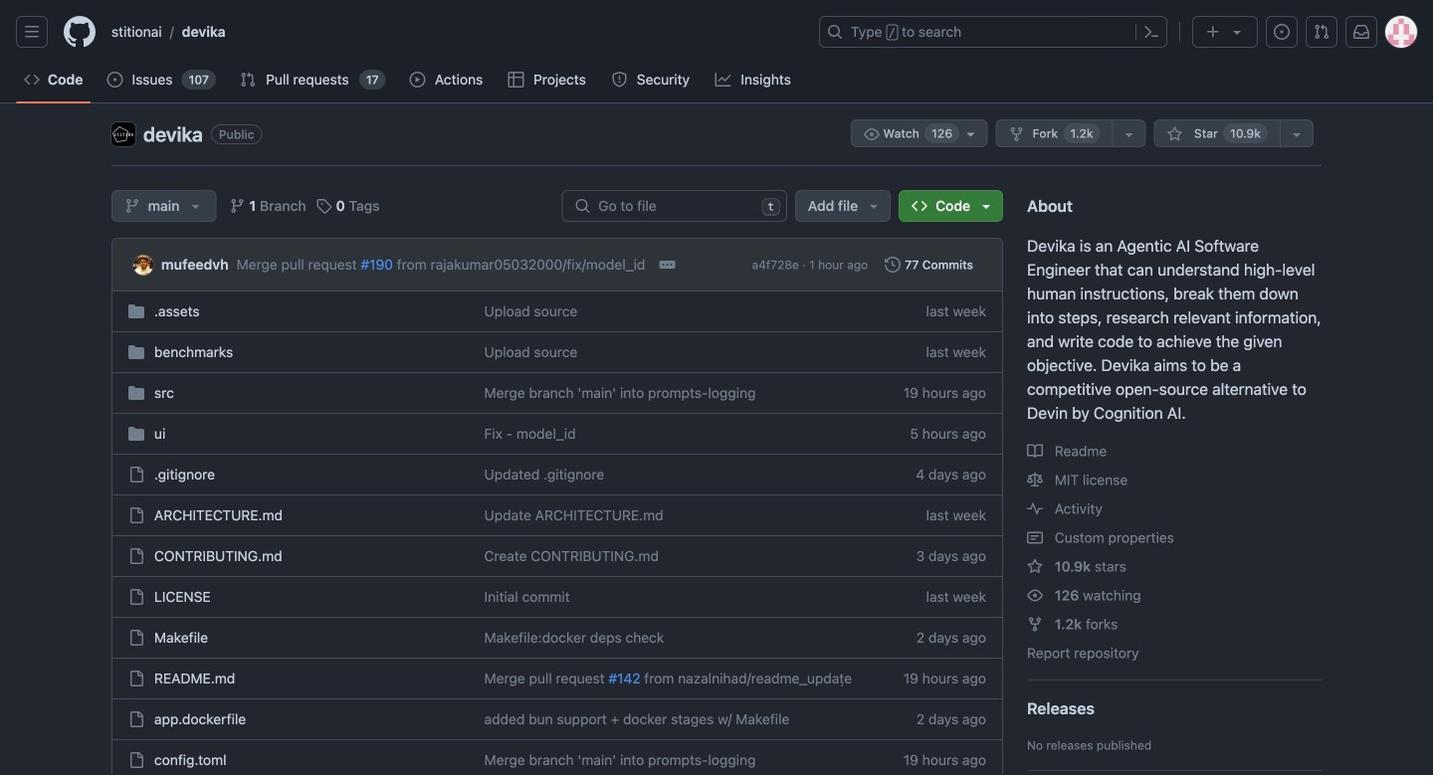 Task type: locate. For each thing, give the bounding box(es) containing it.
0 horizontal spatial issue opened image
[[107, 72, 123, 88]]

play image
[[410, 72, 426, 88]]

issue opened image left git pull request image
[[1274, 24, 1290, 40]]

shield image
[[612, 72, 627, 88]]

1 horizontal spatial git branch image
[[229, 198, 245, 214]]

repo forked image
[[1009, 126, 1025, 142]]

triangle down image
[[1229, 24, 1245, 40], [188, 198, 204, 214], [866, 198, 882, 214], [979, 198, 994, 214]]

10939 users starred this repository element
[[1224, 123, 1268, 143]]

git pull request image
[[1314, 24, 1330, 40]]

add this repository to a list image
[[1289, 126, 1305, 142]]

plus image
[[1206, 24, 1221, 40]]

0 horizontal spatial code image
[[24, 72, 40, 88]]

git branch image
[[124, 198, 140, 214], [229, 198, 245, 214]]

star image
[[1027, 559, 1043, 575]]

1 horizontal spatial issue opened image
[[1274, 24, 1290, 40]]

1 git branch image from the left
[[124, 198, 140, 214]]

graph image
[[715, 72, 731, 88]]

0 horizontal spatial git branch image
[[124, 198, 140, 214]]

1 vertical spatial code image
[[912, 198, 928, 214]]

law image
[[1027, 472, 1043, 488]]

0 horizontal spatial eye image
[[864, 126, 880, 142]]

0 vertical spatial directory image
[[128, 304, 144, 320]]

0 vertical spatial directory image
[[128, 344, 144, 360]]

book image
[[1027, 443, 1043, 459]]

tag image
[[316, 198, 332, 214]]

issue opened image up 'owner avatar'
[[107, 72, 123, 88]]

list
[[104, 16, 807, 48]]

Go to file text field
[[599, 191, 754, 221]]

directory image
[[128, 344, 144, 360], [128, 385, 144, 401]]

directory image
[[128, 304, 144, 320], [128, 426, 144, 442]]

1 directory image from the top
[[128, 304, 144, 320]]

command palette image
[[1144, 24, 1160, 40]]

star image
[[1167, 126, 1183, 142]]

1 vertical spatial directory image
[[128, 385, 144, 401]]

2 git branch image from the left
[[229, 198, 245, 214]]

0 vertical spatial issue opened image
[[1274, 24, 1290, 40]]

git branch image left tag icon in the top left of the page
[[229, 198, 245, 214]]

1 vertical spatial directory image
[[128, 426, 144, 442]]

code image
[[24, 72, 40, 88], [912, 198, 928, 214]]

issue opened image
[[1274, 24, 1290, 40], [107, 72, 123, 88]]

1 horizontal spatial eye image
[[1027, 588, 1043, 604]]

mufeedvh image
[[133, 255, 153, 275]]

1 vertical spatial issue opened image
[[107, 72, 123, 88]]

issue opened image for git pull request image
[[1274, 24, 1290, 40]]

git branch image up mufeedvh image
[[124, 198, 140, 214]]

eye image
[[864, 126, 880, 142], [1027, 588, 1043, 604]]



Task type: vqa. For each thing, say whether or not it's contained in the screenshot.
Matched
no



Task type: describe. For each thing, give the bounding box(es) containing it.
open commit details image
[[659, 257, 675, 273]]

see your forks of this repository image
[[1122, 126, 1137, 142]]

1 horizontal spatial code image
[[912, 198, 928, 214]]

pulse image
[[1027, 501, 1043, 517]]

note image
[[1027, 530, 1043, 546]]

history image
[[885, 257, 901, 273]]

repo forked image
[[1027, 617, 1043, 633]]

issue opened image for git pull request icon
[[107, 72, 123, 88]]

2 directory image from the top
[[128, 385, 144, 401]]

search image
[[575, 198, 591, 214]]

0 vertical spatial code image
[[24, 72, 40, 88]]

git pull request image
[[240, 72, 256, 88]]

owner avatar image
[[111, 122, 135, 146]]

table image
[[508, 72, 524, 88]]

notifications image
[[1354, 24, 1370, 40]]

2 directory image from the top
[[128, 426, 144, 442]]

0 vertical spatial eye image
[[864, 126, 880, 142]]

1 directory image from the top
[[128, 344, 144, 360]]

1 vertical spatial eye image
[[1027, 588, 1043, 604]]

homepage image
[[64, 16, 96, 48]]



